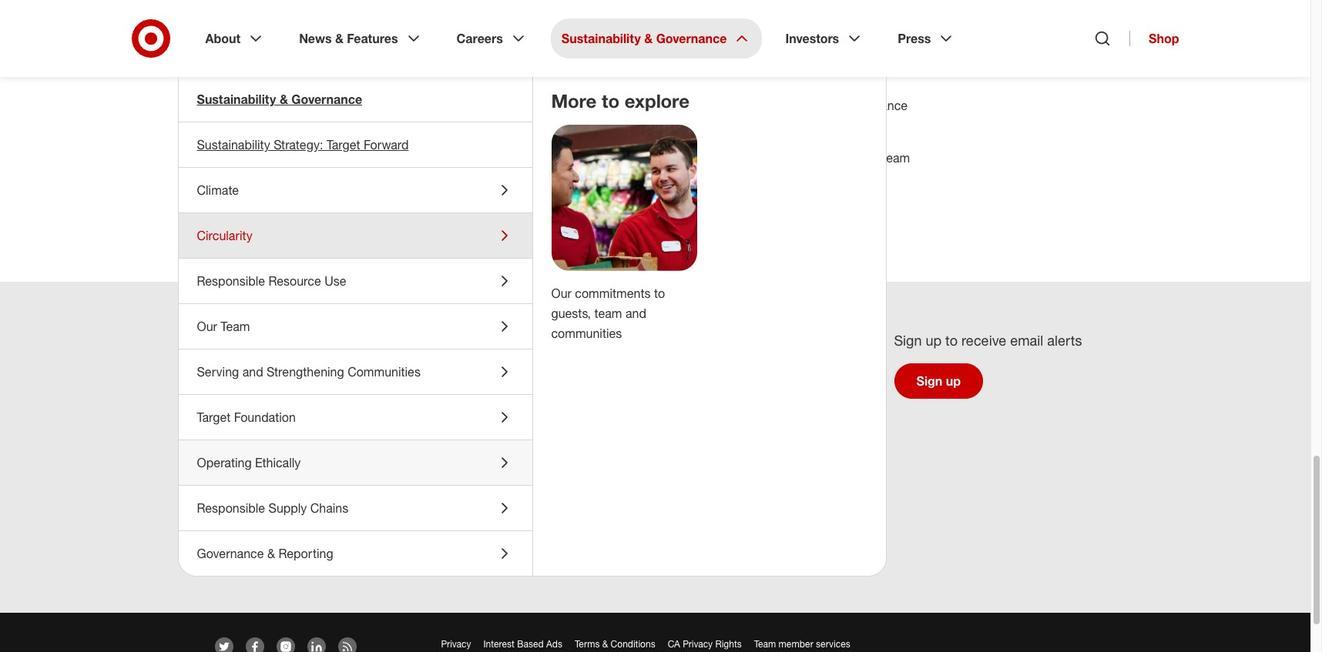 Task type: describe. For each thing, give the bounding box(es) containing it.
& for news & features link related to the leftmost careers link
[[251, 372, 259, 388]]

our inside "staying accountable for impacts and actions helps maintain the trust of our suppliers, guests, team members, shareholders, partners and communities."
[[761, 150, 779, 166]]

team inside our commitments to guests, team and communities
[[595, 306, 622, 321]]

responsible for responsible supply chains
[[197, 501, 265, 516]]

member
[[779, 639, 814, 650]]

about inside site navigation element
[[205, 31, 241, 46]]

we believe target can only achieve change by carefully managing and measuring our performance against tangible goals and publicly reporting on our progress.
[[366, 98, 908, 133]]

against
[[366, 118, 406, 133]]

interest
[[484, 639, 515, 650]]

transparency and reporting
[[366, 45, 772, 82]]

operating
[[197, 455, 252, 471]]

responsible supply chains link
[[178, 486, 532, 531]]

publicly
[[514, 118, 556, 133]]

anonymous reporting options.
[[415, 15, 581, 30]]

receive
[[962, 332, 1007, 349]]

target foundation link
[[178, 395, 532, 440]]

communities
[[551, 326, 622, 341]]

email
[[1010, 332, 1044, 349]]

1 fill image from the left
[[218, 641, 230, 653]]

goals
[[456, 118, 486, 133]]

our right about
[[474, 203, 493, 218]]

target for forward
[[327, 137, 360, 153]]

achieve
[[516, 98, 558, 113]]

0 horizontal spatial target
[[197, 410, 231, 425]]

can
[[466, 98, 486, 113]]

ca privacy rights link
[[668, 639, 742, 650]]

actions
[[571, 150, 611, 166]]

& for news & features link for the topmost careers link
[[335, 31, 344, 46]]

supply
[[269, 501, 307, 516]]

interest based ads link
[[484, 639, 563, 650]]

up for sign up
[[946, 374, 961, 389]]

rights
[[716, 639, 742, 650]]

based
[[517, 639, 544, 650]]

use
[[325, 274, 346, 289]]

shop link
[[1130, 31, 1180, 46]]

1 vertical spatial sustainability & governance link
[[178, 77, 532, 122]]

helps
[[614, 150, 644, 166]]

communities
[[348, 365, 421, 380]]

3 fill image from the left
[[310, 641, 323, 653]]

serving
[[197, 365, 239, 380]]

sustainability strategy: target forward link
[[178, 123, 532, 167]]

2 vertical spatial sustainability & governance link
[[441, 334, 607, 349]]

news for the leftmost careers link
[[215, 372, 247, 388]]

1 vertical spatial about
[[215, 334, 250, 349]]

options.
[[537, 15, 581, 30]]

our commitments to guests, team and communities link
[[551, 286, 665, 341]]

ca privacy rights
[[668, 639, 742, 650]]

partners
[[502, 170, 549, 186]]

serving and strengthening communities
[[197, 365, 421, 380]]

members,
[[366, 170, 421, 186]]

team member services
[[754, 639, 851, 650]]

trust
[[719, 150, 744, 166]]

0 horizontal spatial to
[[602, 89, 620, 113]]

explore
[[625, 89, 690, 113]]

measuring
[[754, 98, 812, 113]]

1 vertical spatial sustainability & governance
[[197, 92, 362, 107]]

reporting down partners
[[497, 203, 551, 218]]

news & features inside site navigation element
[[299, 31, 398, 46]]

carefully
[[622, 98, 668, 113]]

news & features link for the topmost careers link
[[288, 18, 434, 59]]

sustainability for sustainability strategy: target forward link
[[197, 137, 270, 153]]

resource
[[269, 274, 321, 289]]

progress.
[[652, 118, 704, 133]]

performance
[[837, 98, 908, 113]]

shop
[[1149, 31, 1180, 46]]

reporting inside "we believe target can only achieve change by carefully managing and measuring our performance against tangible goals and publicly reporting on our progress."
[[560, 118, 610, 133]]

& for governance & reporting link
[[267, 546, 275, 562]]

2 privacy from the left
[[683, 639, 713, 650]]

transparency
[[366, 45, 563, 82]]

of
[[747, 150, 758, 166]]

privacy link
[[441, 639, 471, 650]]

commitments
[[575, 286, 651, 301]]

governance & reporting link
[[178, 532, 532, 576]]

climate
[[197, 183, 239, 198]]

investors
[[786, 31, 839, 46]]

learn
[[366, 203, 399, 218]]

forward
[[364, 137, 409, 153]]

ads
[[546, 639, 563, 650]]

communities.
[[576, 170, 650, 186]]

press link
[[887, 18, 967, 59]]

sustainability strategy: target forward
[[197, 137, 409, 153]]

0 vertical spatial careers link
[[446, 18, 539, 59]]

about link
[[195, 18, 276, 59]]

and down actions
[[552, 170, 573, 186]]

by
[[606, 98, 619, 113]]

target foundation
[[197, 410, 296, 425]]

guests, inside "staying accountable for impacts and actions helps maintain the trust of our suppliers, guests, team members, shareholders, partners and communities."
[[839, 150, 879, 166]]

target for can
[[429, 98, 463, 113]]

operating ethically link
[[178, 441, 532, 486]]

staying accountable for impacts and actions helps maintain the trust of our suppliers, guests, team members, shareholders, partners and communities.
[[366, 150, 910, 186]]

0 horizontal spatial careers link
[[215, 411, 261, 426]]

conditions
[[611, 639, 656, 650]]

2 fill image from the left
[[249, 641, 261, 653]]

circularity link
[[178, 213, 532, 258]]

on
[[614, 118, 628, 133]]

for
[[481, 150, 496, 166]]

governance up managing
[[656, 31, 727, 46]]

press
[[898, 31, 931, 46]]

responsible resource use
[[197, 274, 346, 289]]

operating ethically
[[197, 455, 301, 471]]

our for our team
[[197, 319, 217, 334]]

and inside our commitments to guests, team and communities
[[626, 306, 647, 321]]

reporting up managing
[[635, 45, 772, 82]]

team inside "staying accountable for impacts and actions helps maintain the trust of our suppliers, guests, team members, shareholders, partners and communities."
[[883, 150, 910, 166]]

features inside site navigation element
[[347, 31, 398, 46]]

ca
[[668, 639, 680, 650]]



Task type: vqa. For each thing, say whether or not it's contained in the screenshot.
page.
no



Task type: locate. For each thing, give the bounding box(es) containing it.
investors link
[[775, 18, 875, 59]]

news for the topmost careers link
[[299, 31, 332, 46]]

progress
[[580, 203, 632, 218]]

2 responsible from the top
[[197, 501, 265, 516]]

learn more about our reporting and progress
[[366, 203, 632, 218]]

terms
[[575, 639, 600, 650]]

strengthening
[[267, 365, 344, 380]]

guests, inside our commitments to guests, team and communities
[[551, 306, 591, 321]]

our up communities
[[551, 286, 572, 301]]

our team
[[197, 319, 250, 334]]

2 vertical spatial sustainability & governance
[[441, 334, 607, 349]]

alerts
[[1048, 332, 1082, 349]]

0 vertical spatial sustainability & governance link
[[551, 18, 763, 59]]

news & features link
[[288, 18, 434, 59], [215, 372, 314, 388]]

terms & conditions
[[575, 639, 656, 650]]

2 horizontal spatial target
[[429, 98, 463, 113]]

guests, up communities
[[551, 306, 591, 321]]

0 vertical spatial news
[[299, 31, 332, 46]]

1 vertical spatial features
[[263, 372, 314, 388]]

sustainability & governance for sustainability & governance link to the top
[[562, 31, 727, 46]]

up for sign up to receive email alerts
[[926, 332, 942, 349]]

responsible down circularity
[[197, 274, 265, 289]]

1 horizontal spatial team
[[754, 639, 776, 650]]

about
[[436, 203, 470, 218]]

0 vertical spatial sign
[[894, 332, 922, 349]]

1 horizontal spatial our
[[551, 286, 572, 301]]

target left forward
[[327, 137, 360, 153]]

impacts
[[499, 150, 543, 166]]

1 responsible from the top
[[197, 274, 265, 289]]

strategy:
[[274, 137, 323, 153]]

to right commitments
[[654, 286, 665, 301]]

governance & reporting
[[197, 546, 333, 562]]

0 vertical spatial target
[[429, 98, 463, 113]]

reporting
[[483, 15, 533, 30], [635, 45, 772, 82], [560, 118, 610, 133], [497, 203, 551, 218]]

services
[[816, 639, 851, 650]]

1 vertical spatial news
[[215, 372, 247, 388]]

team down commitments
[[595, 306, 622, 321]]

1 horizontal spatial careers
[[457, 31, 503, 46]]

1 horizontal spatial careers link
[[446, 18, 539, 59]]

and right managing
[[730, 98, 750, 113]]

up down sign up to receive email alerts
[[946, 374, 961, 389]]

careers
[[457, 31, 503, 46], [215, 411, 261, 426]]

and down the 'only'
[[490, 118, 510, 133]]

ethically
[[255, 455, 301, 471]]

sign down sign up to receive email alerts
[[917, 374, 943, 389]]

team down 'performance'
[[883, 150, 910, 166]]

target up tangible
[[429, 98, 463, 113]]

and left progress
[[555, 203, 577, 218]]

1 privacy from the left
[[441, 639, 471, 650]]

and
[[572, 45, 627, 82], [730, 98, 750, 113], [490, 118, 510, 133], [547, 150, 568, 166], [552, 170, 573, 186], [555, 203, 577, 218], [626, 306, 647, 321], [243, 365, 263, 380]]

2 vertical spatial target
[[197, 410, 231, 425]]

careers down anonymous reporting options.
[[457, 31, 503, 46]]

team left "member"
[[754, 639, 776, 650]]

managing
[[672, 98, 726, 113]]

1 horizontal spatial to
[[654, 286, 665, 301]]

1 vertical spatial team
[[754, 639, 776, 650]]

1 vertical spatial team
[[595, 306, 622, 321]]

privacy right 'ca'
[[683, 639, 713, 650]]

accountable
[[410, 150, 478, 166]]

team up serving at the bottom of the page
[[221, 319, 250, 334]]

& for bottommost sustainability & governance link
[[524, 334, 532, 349]]

0 horizontal spatial guests,
[[551, 306, 591, 321]]

news inside site navigation element
[[299, 31, 332, 46]]

our
[[551, 286, 572, 301], [197, 319, 217, 334]]

shareholders,
[[424, 170, 499, 186]]

sign up to receive email alerts
[[894, 332, 1082, 349]]

our for our commitments to guests, team and communities
[[551, 286, 572, 301]]

and up more to explore
[[572, 45, 627, 82]]

0 vertical spatial features
[[347, 31, 398, 46]]

our team link
[[178, 304, 532, 349]]

our right on
[[631, 118, 649, 133]]

sign up sign up link
[[894, 332, 922, 349]]

to for our
[[654, 286, 665, 301]]

1 horizontal spatial fill image
[[249, 641, 261, 653]]

1 vertical spatial careers
[[215, 411, 261, 426]]

0 vertical spatial news & features
[[299, 31, 398, 46]]

1 vertical spatial guests,
[[551, 306, 591, 321]]

0 horizontal spatial team
[[595, 306, 622, 321]]

1 vertical spatial news & features link
[[215, 372, 314, 388]]

0 horizontal spatial features
[[263, 372, 314, 388]]

our right the of
[[761, 150, 779, 166]]

sign up link
[[894, 364, 983, 399]]

0 horizontal spatial our
[[197, 319, 217, 334]]

careers link up the 'only'
[[446, 18, 539, 59]]

0 vertical spatial news & features link
[[288, 18, 434, 59]]

sustainability inside sustainability strategy: target forward link
[[197, 137, 270, 153]]

to
[[602, 89, 620, 113], [654, 286, 665, 301], [946, 332, 958, 349]]

suppliers,
[[783, 150, 836, 166]]

terms & conditions link
[[575, 639, 656, 650]]

0 horizontal spatial news
[[215, 372, 247, 388]]

news & features
[[299, 31, 398, 46], [215, 372, 314, 388]]

maintain
[[648, 150, 694, 166]]

1 horizontal spatial guests,
[[839, 150, 879, 166]]

two target team members smiling in the grocery department image
[[551, 125, 697, 271]]

0 vertical spatial responsible
[[197, 274, 265, 289]]

target inside "we believe target can only achieve change by carefully managing and measuring our performance against tangible goals and publicly reporting on our progress."
[[429, 98, 463, 113]]

governance left 'we'
[[292, 92, 362, 107]]

news & features link up foundation
[[215, 372, 314, 388]]

0 vertical spatial our
[[551, 286, 572, 301]]

our inside our commitments to guests, team and communities
[[551, 286, 572, 301]]

to up on
[[602, 89, 620, 113]]

reporting left options.
[[483, 15, 533, 30]]

0 vertical spatial team
[[883, 150, 910, 166]]

guests,
[[839, 150, 879, 166], [551, 306, 591, 321]]

team inside site navigation element
[[221, 319, 250, 334]]

responsible down operating
[[197, 501, 265, 516]]

& for sustainability & governance link to the top
[[644, 31, 653, 46]]

climate link
[[178, 168, 532, 213]]

careers inside site navigation element
[[457, 31, 503, 46]]

0 horizontal spatial team
[[221, 319, 250, 334]]

features up foundation
[[263, 372, 314, 388]]

fill image
[[218, 641, 230, 653], [249, 641, 261, 653], [310, 641, 323, 653]]

careers up operating ethically
[[215, 411, 261, 426]]

our
[[815, 98, 833, 113], [631, 118, 649, 133], [761, 150, 779, 166], [474, 203, 493, 218]]

news & features link up 'we'
[[288, 18, 434, 59]]

1 horizontal spatial privacy
[[683, 639, 713, 650]]

interest based ads
[[484, 639, 563, 650]]

to left receive
[[946, 332, 958, 349]]

1 vertical spatial careers link
[[215, 411, 261, 426]]

responsible supply chains
[[197, 501, 349, 516]]

anonymous
[[415, 15, 479, 30]]

team member services link
[[754, 639, 851, 650]]

& for terms & conditions link
[[602, 639, 608, 650]]

our right "measuring"
[[815, 98, 833, 113]]

team
[[221, 319, 250, 334], [754, 639, 776, 650]]

responsible inside responsible resource use "link"
[[197, 274, 265, 289]]

and left actions
[[547, 150, 568, 166]]

responsible
[[197, 274, 265, 289], [197, 501, 265, 516]]

reporting down change
[[560, 118, 610, 133]]

more to explore
[[551, 89, 690, 113]]

fill image
[[279, 641, 292, 653]]

to for sign
[[946, 332, 958, 349]]

2 horizontal spatial to
[[946, 332, 958, 349]]

staying
[[366, 150, 407, 166]]

guests, right the suppliers,
[[839, 150, 879, 166]]

believe
[[386, 98, 426, 113]]

site navigation element
[[0, 0, 1322, 653]]

news & features up 'we'
[[299, 31, 398, 46]]

and down commitments
[[626, 306, 647, 321]]

0 horizontal spatial fill image
[[218, 641, 230, 653]]

up up sign up link
[[926, 332, 942, 349]]

sustainability & governance
[[562, 31, 727, 46], [197, 92, 362, 107], [441, 334, 607, 349]]

1 horizontal spatial features
[[347, 31, 398, 46]]

privacy left the interest
[[441, 639, 471, 650]]

1 vertical spatial to
[[654, 286, 665, 301]]

the
[[698, 150, 715, 166]]

0 vertical spatial careers
[[457, 31, 503, 46]]

1 vertical spatial target
[[327, 137, 360, 153]]

privacy
[[441, 639, 471, 650], [683, 639, 713, 650]]

sustainability for sustainability & governance link to the top
[[562, 31, 641, 46]]

1 horizontal spatial up
[[946, 374, 961, 389]]

1 horizontal spatial news
[[299, 31, 332, 46]]

1 vertical spatial sign
[[917, 374, 943, 389]]

governance down commitments
[[536, 334, 607, 349]]

features up 'we'
[[347, 31, 398, 46]]

2 horizontal spatial fill image
[[310, 641, 323, 653]]

our up serving at the bottom of the page
[[197, 319, 217, 334]]

0 horizontal spatial up
[[926, 332, 942, 349]]

news
[[299, 31, 332, 46], [215, 372, 247, 388]]

2 vertical spatial to
[[946, 332, 958, 349]]

governance down responsible supply chains
[[197, 546, 264, 562]]

0 horizontal spatial careers
[[215, 411, 261, 426]]

sign for sign up
[[917, 374, 943, 389]]

0 vertical spatial about
[[205, 31, 241, 46]]

0 vertical spatial to
[[602, 89, 620, 113]]

1 vertical spatial up
[[946, 374, 961, 389]]

1 horizontal spatial target
[[327, 137, 360, 153]]

we
[[366, 98, 383, 113]]

0 vertical spatial up
[[926, 332, 942, 349]]

news & features up foundation
[[215, 372, 314, 388]]

sign for sign up to receive email alerts
[[894, 332, 922, 349]]

up
[[926, 332, 942, 349], [946, 374, 961, 389]]

1 vertical spatial news & features
[[215, 372, 314, 388]]

0 horizontal spatial privacy
[[441, 639, 471, 650]]

responsible resource use link
[[178, 259, 532, 304]]

to inside our commitments to guests, team and communities
[[654, 286, 665, 301]]

0 vertical spatial team
[[221, 319, 250, 334]]

target down serving at the bottom of the page
[[197, 410, 231, 425]]

0 vertical spatial guests,
[[839, 150, 879, 166]]

sustainability & governance for bottommost sustainability & governance link
[[441, 334, 607, 349]]

learn more about our reporting and progress link
[[366, 203, 651, 218]]

&
[[335, 31, 344, 46], [644, 31, 653, 46], [280, 92, 288, 107], [524, 334, 532, 349], [251, 372, 259, 388], [267, 546, 275, 562], [602, 639, 608, 650]]

careers link up operating ethically
[[215, 411, 261, 426]]

responsible for responsible resource use
[[197, 274, 265, 289]]

foundation
[[234, 410, 296, 425]]

responsible inside the 'responsible supply chains' link
[[197, 501, 265, 516]]

sign up
[[917, 374, 961, 389]]

0 vertical spatial sustainability & governance
[[562, 31, 727, 46]]

1 vertical spatial our
[[197, 319, 217, 334]]

sustainability & governance link
[[551, 18, 763, 59], [178, 77, 532, 122], [441, 334, 607, 349]]

1 horizontal spatial team
[[883, 150, 910, 166]]

1 vertical spatial responsible
[[197, 501, 265, 516]]

news & features link for the leftmost careers link
[[215, 372, 314, 388]]

reporting
[[279, 546, 333, 562]]

and right serving at the bottom of the page
[[243, 365, 263, 380]]

sustainability for bottommost sustainability & governance link
[[441, 334, 521, 349]]

tangible
[[409, 118, 453, 133]]

only
[[490, 98, 512, 113]]

circularity
[[197, 228, 253, 244]]

change
[[561, 98, 602, 113]]

sustainability
[[562, 31, 641, 46], [197, 92, 276, 107], [197, 137, 270, 153], [441, 334, 521, 349]]



